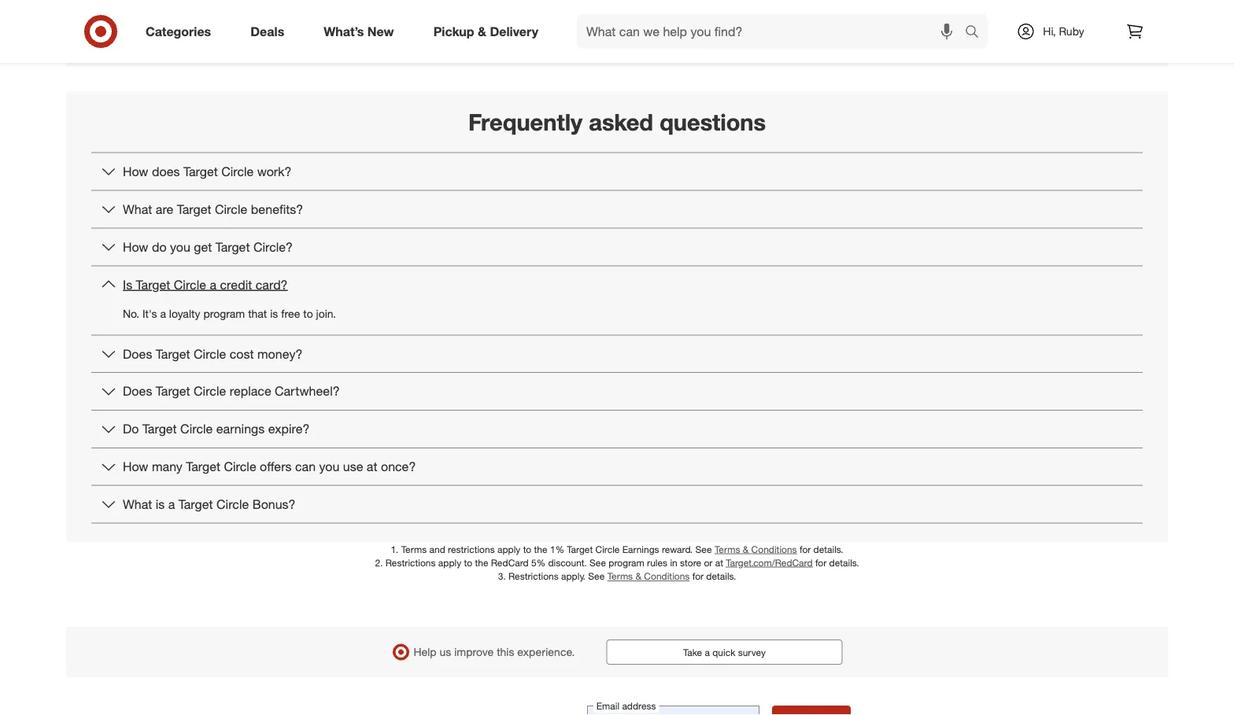 Task type: locate. For each thing, give the bounding box(es) containing it.
2 horizontal spatial &
[[743, 544, 749, 556]]

2 vertical spatial how
[[123, 459, 148, 475]]

conditions
[[752, 544, 797, 556], [644, 571, 690, 583]]

& down "earnings"
[[636, 571, 642, 583]]

2 horizontal spatial to
[[523, 544, 532, 556]]

replace
[[230, 384, 271, 399]]

is
[[270, 307, 278, 321], [156, 497, 165, 512]]

None text field
[[587, 706, 760, 716]]

restrictions
[[386, 557, 436, 569], [509, 571, 559, 583]]

0 horizontal spatial apply
[[439, 557, 462, 569]]

1 vertical spatial at
[[716, 557, 724, 569]]

circle up how do you get target circle?
[[215, 202, 247, 217]]

earnings right track
[[475, 12, 523, 27]]

how inside dropdown button
[[123, 164, 148, 179]]

0 horizontal spatial terms & conditions link
[[608, 571, 690, 583]]

you left the use
[[319, 459, 340, 475]]

circle inside does target circle replace cartwheel? dropdown button
[[194, 384, 226, 399]]

1 vertical spatial does
[[123, 384, 152, 399]]

a left credit at the left of page
[[210, 277, 217, 292]]

& up 'target.com/redcard' link on the right bottom of page
[[743, 544, 749, 556]]

circle left cost
[[194, 346, 226, 362]]

conditions up 'target.com/redcard' link on the right bottom of page
[[752, 544, 797, 556]]

take a quick survey button
[[607, 640, 843, 665]]

you right do
[[170, 239, 190, 255]]

earnings inside do target circle earnings expire? dropdown button
[[216, 422, 265, 437]]

and left votes
[[527, 12, 548, 27]]

card?
[[256, 277, 288, 292]]

the up 5% at the bottom of the page
[[534, 544, 548, 556]]

is right that
[[270, 307, 278, 321]]

for up 'target.com/redcard' link on the right bottom of page
[[800, 544, 811, 556]]

what's new
[[324, 24, 394, 39]]

how
[[123, 164, 148, 179], [123, 239, 148, 255], [123, 459, 148, 475]]

target right many
[[186, 459, 221, 475]]

target up the 'discount.'
[[567, 544, 593, 556]]

5%
[[532, 557, 546, 569]]

work?
[[257, 164, 292, 179]]

frequently
[[469, 108, 583, 136]]

how many target circle offers can you use at once?
[[123, 459, 416, 475]]

to down restrictions
[[464, 557, 473, 569]]

a inside button
[[705, 647, 710, 659]]

0 horizontal spatial is
[[156, 497, 165, 512]]

get
[[194, 239, 212, 255]]

details.
[[814, 544, 844, 556], [830, 557, 860, 569], [707, 571, 737, 583]]

do target circle earnings expire?
[[123, 422, 310, 437]]

to right free
[[303, 307, 313, 321]]

how left does
[[123, 164, 148, 179]]

what inside dropdown button
[[123, 497, 152, 512]]

the
[[534, 544, 548, 556], [475, 557, 489, 569]]

0 vertical spatial see
[[696, 544, 712, 556]]

bonus?
[[253, 497, 296, 512]]

circle left offers
[[224, 459, 256, 475]]

0 horizontal spatial the
[[475, 557, 489, 569]]

1 vertical spatial for
[[816, 557, 827, 569]]

0 horizontal spatial earnings
[[216, 422, 265, 437]]

deals
[[251, 24, 284, 39]]

1 what from the top
[[123, 202, 152, 217]]

does target circle cost money?
[[123, 346, 303, 362]]

it's
[[142, 307, 157, 321]]

circle inside the how does target circle work? dropdown button
[[221, 164, 254, 179]]

a inside dropdown button
[[210, 277, 217, 292]]

and inside 1. terms and restrictions apply to the 1% target circle earnings reward. see terms & conditions for details. 2. restrictions apply to the redcard 5% discount. see program rules in store or at target.com/redcard for details. 3. restrictions apply. see terms & conditions for details.
[[430, 544, 446, 556]]

&
[[478, 24, 487, 39], [743, 544, 749, 556], [636, 571, 642, 583]]

1 horizontal spatial program
[[609, 557, 645, 569]]

1 horizontal spatial earnings
[[475, 12, 523, 27]]

0 vertical spatial how
[[123, 164, 148, 179]]

0 vertical spatial is
[[270, 307, 278, 321]]

how do you get target circle? button
[[91, 229, 1144, 266]]

1 horizontal spatial and
[[527, 12, 548, 27]]

terms & conditions link
[[715, 544, 797, 556], [608, 571, 690, 583]]

apply up redcard
[[498, 544, 521, 556]]

categories
[[146, 24, 211, 39]]

what inside dropdown button
[[123, 202, 152, 217]]

circle inside 1. terms and restrictions apply to the 1% target circle earnings reward. see terms & conditions for details. 2. restrictions apply to the redcard 5% discount. see program rules in store or at target.com/redcard for details. 3. restrictions apply. see terms & conditions for details.
[[596, 544, 620, 556]]

1 vertical spatial apply
[[439, 557, 462, 569]]

see
[[696, 544, 712, 556], [590, 557, 606, 569], [588, 571, 605, 583]]

1.
[[391, 544, 399, 556]]

at inside 1. terms and restrictions apply to the 1% target circle earnings reward. see terms & conditions for details. 2. restrictions apply to the redcard 5% discount. see program rules in store or at target.com/redcard for details. 3. restrictions apply. see terms & conditions for details.
[[716, 557, 724, 569]]

1 horizontal spatial at
[[716, 557, 724, 569]]

0 horizontal spatial conditions
[[644, 571, 690, 583]]

track
[[442, 12, 472, 27]]

and
[[527, 12, 548, 27], [430, 544, 446, 556]]

target inside 1. terms and restrictions apply to the 1% target circle earnings reward. see terms & conditions for details. 2. restrictions apply to the redcard 5% discount. see program rules in store or at target.com/redcard for details. 3. restrictions apply. see terms & conditions for details.
[[567, 544, 593, 556]]

circle inside is target circle a credit card? dropdown button
[[174, 277, 206, 292]]

what's new link
[[310, 14, 414, 49]]

1 horizontal spatial the
[[534, 544, 548, 556]]

target right 'get'
[[216, 239, 250, 255]]

purchases.
[[731, 12, 793, 27]]

in
[[670, 557, 678, 569]]

2 does from the top
[[123, 384, 152, 399]]

0 horizontal spatial &
[[478, 24, 487, 39]]

0 horizontal spatial you
[[170, 239, 190, 255]]

0 horizontal spatial restrictions
[[386, 557, 436, 569]]

many
[[152, 459, 183, 475]]

a
[[210, 277, 217, 292], [160, 307, 166, 321], [168, 497, 175, 512], [705, 647, 710, 659]]

hi, ruby
[[1044, 24, 1085, 38]]

help
[[414, 646, 437, 660]]

how many target circle offers can you use at once? button
[[91, 449, 1144, 486]]

frequently asked questions
[[469, 108, 766, 136]]

circle up many
[[180, 422, 213, 437]]

circle inside what are target circle benefits? dropdown button
[[215, 202, 247, 217]]

1 horizontal spatial &
[[636, 571, 642, 583]]

1 horizontal spatial you
[[319, 459, 340, 475]]

see up or
[[696, 544, 712, 556]]

use
[[343, 459, 363, 475]]

restrictions down 5% at the bottom of the page
[[509, 571, 559, 583]]

target right does
[[183, 164, 218, 179]]

0 horizontal spatial terms
[[401, 544, 427, 556]]

1 vertical spatial the
[[475, 557, 489, 569]]

for right 'target.com/redcard' link on the right bottom of page
[[816, 557, 827, 569]]

cartwheel?
[[275, 384, 340, 399]]

1 does from the top
[[123, 346, 152, 362]]

0 vertical spatial to
[[303, 307, 313, 321]]

1 vertical spatial what
[[123, 497, 152, 512]]

at
[[367, 459, 378, 475], [716, 557, 724, 569]]

a right take
[[705, 647, 710, 659]]

loyalty
[[169, 307, 200, 321]]

does for does target circle cost money?
[[123, 346, 152, 362]]

0 vertical spatial at
[[367, 459, 378, 475]]

see right apply.
[[588, 571, 605, 583]]

2 horizontal spatial for
[[816, 557, 827, 569]]

target right is
[[136, 277, 170, 292]]

1 vertical spatial to
[[523, 544, 532, 556]]

how left do
[[123, 239, 148, 255]]

see right the 'discount.'
[[590, 557, 606, 569]]

what is a target circle bonus?
[[123, 497, 296, 512]]

terms right 1.
[[401, 544, 427, 556]]

1%
[[550, 544, 565, 556]]

1 vertical spatial program
[[609, 557, 645, 569]]

1 horizontal spatial apply
[[498, 544, 521, 556]]

1 horizontal spatial conditions
[[752, 544, 797, 556]]

does
[[123, 346, 152, 362], [123, 384, 152, 399]]

0 vertical spatial the
[[534, 544, 548, 556]]

do
[[152, 239, 167, 255]]

what
[[123, 202, 152, 217], [123, 497, 152, 512]]

1 vertical spatial how
[[123, 239, 148, 255]]

apply
[[498, 544, 521, 556], [439, 557, 462, 569]]

0 horizontal spatial program
[[204, 307, 245, 321]]

0 vertical spatial terms & conditions link
[[715, 544, 797, 556]]

apply down restrictions
[[439, 557, 462, 569]]

1 horizontal spatial is
[[270, 307, 278, 321]]

to
[[303, 307, 313, 321], [523, 544, 532, 556], [464, 557, 473, 569]]

benefits?
[[251, 202, 303, 217]]

does target circle replace cartwheel? button
[[91, 373, 1144, 410]]

do target circle earnings expire? button
[[91, 411, 1144, 448]]

a down many
[[168, 497, 175, 512]]

0 vertical spatial you
[[170, 239, 190, 255]]

1 vertical spatial you
[[319, 459, 340, 475]]

conditions down in at the bottom right of the page
[[644, 571, 690, 583]]

asked
[[589, 108, 654, 136]]

& right track
[[478, 24, 487, 39]]

how for how do you get target circle?
[[123, 239, 148, 255]]

how left many
[[123, 459, 148, 475]]

target inside dropdown button
[[179, 497, 213, 512]]

1 horizontal spatial terms & conditions link
[[715, 544, 797, 556]]

is down many
[[156, 497, 165, 512]]

at right or
[[716, 557, 724, 569]]

does up do
[[123, 384, 152, 399]]

earnings
[[475, 12, 523, 27], [216, 422, 265, 437]]

0 vertical spatial earnings
[[475, 12, 523, 27]]

ruby
[[1060, 24, 1085, 38]]

to up 5% at the bottom of the page
[[523, 544, 532, 556]]

1 horizontal spatial for
[[800, 544, 811, 556]]

1 vertical spatial is
[[156, 497, 165, 512]]

terms & conditions link up 'target.com/redcard' link on the right bottom of page
[[715, 544, 797, 556]]

earnings down does target circle replace cartwheel?
[[216, 422, 265, 437]]

0 vertical spatial and
[[527, 12, 548, 27]]

2 vertical spatial for
[[693, 571, 704, 583]]

circle?
[[253, 239, 293, 255]]

join.
[[316, 307, 336, 321]]

free
[[281, 307, 300, 321]]

circle left the work?
[[221, 164, 254, 179]]

1 vertical spatial and
[[430, 544, 446, 556]]

discount.
[[548, 557, 587, 569]]

0 vertical spatial what
[[123, 202, 152, 217]]

the down restrictions
[[475, 557, 489, 569]]

1 vertical spatial earnings
[[216, 422, 265, 437]]

circle up loyalty
[[174, 277, 206, 292]]

pickup & delivery
[[434, 24, 539, 39]]

1 vertical spatial terms & conditions link
[[608, 571, 690, 583]]

terms & conditions link down rules
[[608, 571, 690, 583]]

2 what from the top
[[123, 497, 152, 512]]

circle inside do target circle earnings expire? dropdown button
[[180, 422, 213, 437]]

0 horizontal spatial and
[[430, 544, 446, 556]]

categories link
[[132, 14, 231, 49]]

0 horizontal spatial to
[[303, 307, 313, 321]]

track earnings and votes here after making eligible purchases.
[[442, 12, 793, 27]]

restrictions down 1.
[[386, 557, 436, 569]]

and for terms
[[430, 544, 446, 556]]

is inside dropdown button
[[156, 497, 165, 512]]

3 how from the top
[[123, 459, 148, 475]]

can
[[295, 459, 316, 475]]

circle
[[221, 164, 254, 179], [215, 202, 247, 217], [174, 277, 206, 292], [194, 346, 226, 362], [194, 384, 226, 399], [180, 422, 213, 437], [224, 459, 256, 475], [217, 497, 249, 512], [596, 544, 620, 556]]

store
[[680, 557, 702, 569]]

0 vertical spatial &
[[478, 24, 487, 39]]

expire?
[[268, 422, 310, 437]]

1 vertical spatial details.
[[830, 557, 860, 569]]

0 vertical spatial does
[[123, 346, 152, 362]]

1 vertical spatial conditions
[[644, 571, 690, 583]]

delivery
[[490, 24, 539, 39]]

do
[[123, 422, 139, 437]]

circle left bonus?
[[217, 497, 249, 512]]

1 vertical spatial restrictions
[[509, 571, 559, 583]]

no.
[[123, 307, 139, 321]]

1 how from the top
[[123, 164, 148, 179]]

what left are
[[123, 202, 152, 217]]

0 horizontal spatial at
[[367, 459, 378, 475]]

what down many
[[123, 497, 152, 512]]

circle down does target circle cost money?
[[194, 384, 226, 399]]

program down "earnings"
[[609, 557, 645, 569]]

terms down "earnings"
[[608, 571, 633, 583]]

2 vertical spatial see
[[588, 571, 605, 583]]

does down "no."
[[123, 346, 152, 362]]

2 vertical spatial to
[[464, 557, 473, 569]]

target down many
[[179, 497, 213, 512]]

and left restrictions
[[430, 544, 446, 556]]

for down store
[[693, 571, 704, 583]]

circle left "earnings"
[[596, 544, 620, 556]]

at right the use
[[367, 459, 378, 475]]

2 how from the top
[[123, 239, 148, 255]]

program down credit at the left of page
[[204, 307, 245, 321]]

terms up 'target.com/redcard' link on the right bottom of page
[[715, 544, 741, 556]]



Task type: describe. For each thing, give the bounding box(es) containing it.
does target circle cost money? button
[[91, 336, 1144, 373]]

does target circle replace cartwheel?
[[123, 384, 340, 399]]

after
[[614, 12, 640, 27]]

reward.
[[662, 544, 693, 556]]

cost
[[230, 346, 254, 362]]

questions
[[660, 108, 766, 136]]

0 vertical spatial for
[[800, 544, 811, 556]]

credit
[[220, 277, 252, 292]]

What can we help you find? suggestions appear below search field
[[577, 14, 969, 49]]

earnings
[[623, 544, 660, 556]]

how does target circle work? button
[[91, 153, 1144, 190]]

experience.
[[518, 646, 575, 660]]

no. it's a loyalty program that is free to join.
[[123, 307, 336, 321]]

offers
[[260, 459, 292, 475]]

hi,
[[1044, 24, 1057, 38]]

is
[[123, 277, 132, 292]]

0 horizontal spatial for
[[693, 571, 704, 583]]

0 vertical spatial apply
[[498, 544, 521, 556]]

target right do
[[142, 422, 177, 437]]

0 vertical spatial program
[[204, 307, 245, 321]]

2 vertical spatial &
[[636, 571, 642, 583]]

pickup & delivery link
[[420, 14, 558, 49]]

1 horizontal spatial to
[[464, 557, 473, 569]]

1 horizontal spatial terms
[[608, 571, 633, 583]]

this
[[497, 646, 515, 660]]

2.
[[375, 557, 383, 569]]

circle inside how many target circle offers can you use at once? dropdown button
[[224, 459, 256, 475]]

target down loyalty
[[156, 346, 190, 362]]

restrictions
[[448, 544, 495, 556]]

take
[[684, 647, 703, 659]]

are
[[156, 202, 174, 217]]

a inside dropdown button
[[168, 497, 175, 512]]

money?
[[257, 346, 303, 362]]

terms & conditions link for 3. restrictions apply. see
[[608, 571, 690, 583]]

circle inside "what is a target circle bonus?" dropdown button
[[217, 497, 249, 512]]

is target circle a credit card?
[[123, 277, 288, 292]]

what's
[[324, 24, 364, 39]]

0 vertical spatial restrictions
[[386, 557, 436, 569]]

quick
[[713, 647, 736, 659]]

how do you get target circle?
[[123, 239, 293, 255]]

and for earnings
[[527, 12, 548, 27]]

survey
[[738, 647, 766, 659]]

how does target circle work?
[[123, 164, 292, 179]]

what are target circle benefits?
[[123, 202, 303, 217]]

redcard
[[491, 557, 529, 569]]

0 vertical spatial details.
[[814, 544, 844, 556]]

2 horizontal spatial terms
[[715, 544, 741, 556]]

1. terms and restrictions apply to the 1% target circle earnings reward. see terms & conditions for details. 2. restrictions apply to the redcard 5% discount. see program rules in store or at target.com/redcard for details. 3. restrictions apply. see terms & conditions for details.
[[375, 544, 860, 583]]

pickup
[[434, 24, 475, 39]]

at inside dropdown button
[[367, 459, 378, 475]]

apply.
[[562, 571, 586, 583]]

how for how does target circle work?
[[123, 164, 148, 179]]

what for what is a target circle bonus?
[[123, 497, 152, 512]]

1 vertical spatial see
[[590, 557, 606, 569]]

or
[[704, 557, 713, 569]]

2 vertical spatial details.
[[707, 571, 737, 583]]

1 vertical spatial &
[[743, 544, 749, 556]]

that
[[248, 307, 267, 321]]

what for what are target circle benefits?
[[123, 202, 152, 217]]

3.
[[498, 571, 506, 583]]

what is a target circle bonus? button
[[91, 486, 1144, 523]]

search
[[958, 25, 996, 41]]

votes
[[552, 12, 582, 27]]

target down does target circle cost money?
[[156, 384, 190, 399]]

help us improve this experience.
[[414, 646, 575, 660]]

what are target circle benefits? button
[[91, 191, 1144, 228]]

rules
[[647, 557, 668, 569]]

terms & conditions link for 1. terms and restrictions apply to the 1% target circle earnings reward. see
[[715, 544, 797, 556]]

take a quick survey
[[684, 647, 766, 659]]

improve
[[455, 646, 494, 660]]

how for how many target circle offers can you use at once?
[[123, 459, 148, 475]]

once?
[[381, 459, 416, 475]]

here
[[586, 12, 611, 27]]

eligible
[[688, 12, 728, 27]]

target.com/redcard
[[726, 557, 813, 569]]

1 horizontal spatial restrictions
[[509, 571, 559, 583]]

target right are
[[177, 202, 212, 217]]

program inside 1. terms and restrictions apply to the 1% target circle earnings reward. see terms & conditions for details. 2. restrictions apply to the redcard 5% discount. see program rules in store or at target.com/redcard for details. 3. restrictions apply. see terms & conditions for details.
[[609, 557, 645, 569]]

a right it's
[[160, 307, 166, 321]]

is target circle a credit card? button
[[91, 266, 1144, 303]]

deals link
[[237, 14, 304, 49]]

does
[[152, 164, 180, 179]]

does for does target circle replace cartwheel?
[[123, 384, 152, 399]]

0 vertical spatial conditions
[[752, 544, 797, 556]]

us
[[440, 646, 451, 660]]

target.com/redcard link
[[726, 557, 813, 569]]

circle inside does target circle cost money? dropdown button
[[194, 346, 226, 362]]

making
[[644, 12, 685, 27]]



Task type: vqa. For each thing, say whether or not it's contained in the screenshot.
bottommost 'for'
yes



